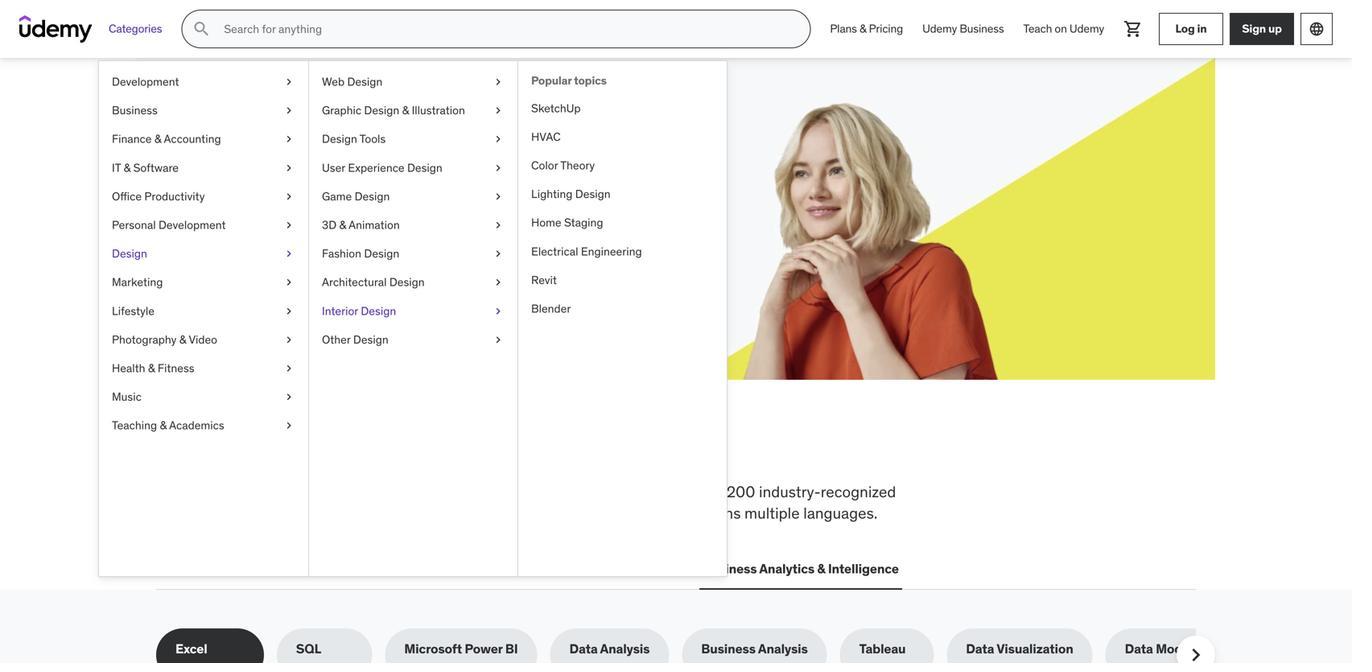 Task type: vqa. For each thing, say whether or not it's contained in the screenshot.
Learn
no



Task type: locate. For each thing, give the bounding box(es) containing it.
health & fitness
[[112, 361, 194, 375]]

web up 'graphic'
[[322, 74, 345, 89]]

udemy right on
[[1070, 21, 1104, 36]]

0 vertical spatial your
[[333, 128, 392, 161]]

design down fashion design link
[[389, 275, 425, 289]]

design inside interior design 'link'
[[361, 304, 396, 318]]

xsmall image for photography & video
[[282, 332, 295, 348]]

design down architectural design
[[361, 304, 396, 318]]

design link
[[99, 239, 308, 268]]

xsmall image for marketing
[[282, 275, 295, 290]]

all the skills you need in one place
[[156, 429, 692, 471]]

1 udemy from the left
[[922, 21, 957, 36]]

1 vertical spatial web
[[159, 561, 187, 577]]

xsmall image for 3d & animation
[[492, 217, 505, 233]]

architectural design link
[[309, 268, 517, 297]]

0 horizontal spatial analysis
[[600, 641, 650, 657]]

& inside button
[[817, 561, 825, 577]]

data left modeling
[[1125, 641, 1153, 657]]

design inside "architectural design" link
[[389, 275, 425, 289]]

finance & accounting link
[[99, 125, 308, 154]]

development down office productivity 'link'
[[159, 218, 226, 232]]

design inside fashion design link
[[364, 246, 399, 261]]

1 horizontal spatial for
[[671, 482, 690, 501]]

design for lighting design
[[575, 187, 611, 201]]

xsmall image inside business link
[[282, 103, 295, 118]]

user experience design link
[[309, 154, 517, 182]]

design
[[347, 74, 383, 89], [364, 103, 399, 118], [322, 132, 357, 146], [407, 160, 442, 175], [575, 187, 611, 201], [355, 189, 390, 204], [112, 246, 147, 261], [364, 246, 399, 261], [389, 275, 425, 289], [361, 304, 396, 318], [353, 332, 389, 347]]

design inside lighting design link
[[575, 187, 611, 201]]

design inside other design link
[[353, 332, 389, 347]]

1 analysis from the left
[[600, 641, 650, 657]]

0 horizontal spatial for
[[291, 128, 329, 161]]

xsmall image for fashion design
[[492, 246, 505, 262]]

business for business analysis
[[701, 641, 756, 657]]

power
[[465, 641, 503, 657]]

hvac
[[531, 129, 561, 144]]

for up the "and"
[[671, 482, 690, 501]]

other
[[322, 332, 351, 347]]

data for data modeling
[[1125, 641, 1153, 657]]

xsmall image for game design
[[492, 189, 505, 204]]

xsmall image for it & software
[[282, 160, 295, 176]]

with
[[342, 168, 367, 184]]

all
[[156, 429, 203, 471]]

in right log
[[1197, 21, 1207, 36]]

xsmall image inside game design link
[[492, 189, 505, 204]]

user
[[322, 160, 345, 175]]

design for other design
[[353, 332, 389, 347]]

business
[[960, 21, 1004, 36], [112, 103, 158, 118], [702, 561, 757, 577], [701, 641, 756, 657]]

xsmall image for design tools
[[492, 131, 505, 147]]

0 horizontal spatial web
[[159, 561, 187, 577]]

skills inside covering critical workplace skills to technical topics, including prep content for over 200 industry-recognized certifications, our catalog supports well-rounded professional development and spans multiple languages.
[[344, 482, 379, 501]]

categories
[[109, 21, 162, 36]]

0 horizontal spatial your
[[260, 168, 285, 184]]

home
[[531, 215, 561, 230]]

software
[[133, 160, 179, 175]]

xsmall image inside web design 'link'
[[492, 74, 505, 90]]

0 vertical spatial for
[[291, 128, 329, 161]]

certifications
[[303, 561, 384, 577]]

& left video
[[179, 332, 186, 347]]

electrical engineering link
[[518, 237, 727, 266]]

& inside "link"
[[860, 21, 866, 36]]

xsmall image inside fashion design link
[[492, 246, 505, 262]]

1 horizontal spatial analysis
[[758, 641, 808, 657]]

web design
[[322, 74, 383, 89]]

1 vertical spatial development
[[159, 218, 226, 232]]

teach on udemy
[[1023, 21, 1104, 36]]

xsmall image inside personal development "link"
[[282, 217, 295, 233]]

design tools
[[322, 132, 386, 146]]

design for game design
[[355, 189, 390, 204]]

1 horizontal spatial it
[[289, 561, 300, 577]]

1 vertical spatial in
[[507, 429, 538, 471]]

microsoft power bi
[[404, 641, 518, 657]]

& right finance
[[154, 132, 161, 146]]

leadership button
[[400, 550, 473, 588]]

it for it & software
[[112, 160, 121, 175]]

& for teaching & academics
[[160, 418, 167, 433]]

xsmall image inside health & fitness link
[[282, 361, 295, 376]]

1 vertical spatial for
[[671, 482, 690, 501]]

web inside 'link'
[[322, 74, 345, 89]]

design inside game design link
[[355, 189, 390, 204]]

xsmall image inside other design link
[[492, 332, 505, 348]]

& inside 'link'
[[179, 332, 186, 347]]

business inside button
[[702, 561, 757, 577]]

udemy business
[[922, 21, 1004, 36]]

log in
[[1175, 21, 1207, 36]]

web for web development
[[159, 561, 187, 577]]

for up potential
[[291, 128, 329, 161]]

0 horizontal spatial it
[[112, 160, 121, 175]]

design down animation
[[364, 246, 399, 261]]

design down a
[[355, 189, 390, 204]]

0 vertical spatial web
[[322, 74, 345, 89]]

2 udemy from the left
[[1070, 21, 1104, 36]]

development inside web development button
[[189, 561, 270, 577]]

data for data science
[[489, 561, 518, 577]]

& right 3d
[[339, 218, 346, 232]]

& right "analytics"
[[817, 561, 825, 577]]

design up staging
[[575, 187, 611, 201]]

xsmall image for architectural design
[[492, 275, 505, 290]]

it left certifications
[[289, 561, 300, 577]]

xsmall image inside design tools "link"
[[492, 131, 505, 147]]

& for plans & pricing
[[860, 21, 866, 36]]

xsmall image inside design link
[[282, 246, 295, 262]]

xsmall image inside office productivity 'link'
[[282, 189, 295, 204]]

xsmall image inside the finance & accounting link
[[282, 131, 295, 147]]

0 horizontal spatial udemy
[[922, 21, 957, 36]]

xsmall image inside "architectural design" link
[[492, 275, 505, 290]]

xsmall image for other design
[[492, 332, 505, 348]]

development
[[112, 74, 179, 89], [159, 218, 226, 232], [189, 561, 270, 577]]

xsmall image inside user experience design link
[[492, 160, 505, 176]]

0 vertical spatial it
[[112, 160, 121, 175]]

lighting design link
[[518, 180, 727, 209]]

sketchup
[[531, 101, 581, 115]]

xsmall image inside development link
[[282, 74, 295, 90]]

xsmall image inside the lifestyle link
[[282, 303, 295, 319]]

business inside topic filters element
[[701, 641, 756, 657]]

& for finance & accounting
[[154, 132, 161, 146]]

data visualization
[[966, 641, 1073, 657]]

lifestyle
[[112, 304, 154, 318]]

analysis for data analysis
[[600, 641, 650, 657]]

1 vertical spatial skills
[[344, 482, 379, 501]]

1 horizontal spatial web
[[322, 74, 345, 89]]

data science button
[[486, 550, 571, 588]]

xsmall image inside marketing link
[[282, 275, 295, 290]]

development inside personal development "link"
[[159, 218, 226, 232]]

up
[[1268, 21, 1282, 36]]

place
[[608, 429, 692, 471]]

bi
[[505, 641, 518, 657]]

music link
[[99, 383, 308, 411]]

technical
[[399, 482, 461, 501]]

photography & video
[[112, 332, 217, 347]]

design for web design
[[347, 74, 383, 89]]

need
[[423, 429, 501, 471]]

pricing
[[869, 21, 903, 36]]

web down certifications,
[[159, 561, 187, 577]]

business analysis
[[701, 641, 808, 657]]

udemy
[[922, 21, 957, 36], [1070, 21, 1104, 36]]

xsmall image for music
[[282, 389, 295, 405]]

design down design tools "link"
[[407, 160, 442, 175]]

design up 'graphic'
[[347, 74, 383, 89]]

to
[[382, 482, 396, 501]]

for inside covering critical workplace skills to technical topics, including prep content for over 200 industry-recognized certifications, our catalog supports well-rounded professional development and spans multiple languages.
[[671, 482, 690, 501]]

xsmall image for lifestyle
[[282, 303, 295, 319]]

xsmall image
[[492, 160, 505, 176], [282, 275, 295, 290], [492, 275, 505, 290], [282, 303, 295, 319], [492, 303, 505, 319], [282, 361, 295, 376], [282, 389, 295, 405], [282, 418, 295, 434]]

xsmall image for business
[[282, 103, 295, 118]]

2 analysis from the left
[[758, 641, 808, 657]]

xsmall image inside interior design 'link'
[[492, 303, 505, 319]]

future
[[396, 128, 475, 161]]

xsmall image for web design
[[492, 74, 505, 90]]

& for photography & video
[[179, 332, 186, 347]]

15.
[[330, 186, 346, 202]]

staging
[[564, 215, 603, 230]]

xsmall image
[[282, 74, 295, 90], [492, 74, 505, 90], [282, 103, 295, 118], [492, 103, 505, 118], [282, 131, 295, 147], [492, 131, 505, 147], [282, 160, 295, 176], [282, 189, 295, 204], [492, 189, 505, 204], [282, 217, 295, 233], [492, 217, 505, 233], [282, 246, 295, 262], [492, 246, 505, 262], [282, 332, 295, 348], [492, 332, 505, 348]]

skills up supports on the bottom left
[[344, 482, 379, 501]]

data for data analysis
[[569, 641, 598, 657]]

xsmall image for health & fitness
[[282, 361, 295, 376]]

languages.
[[803, 503, 878, 523]]

skills up the workplace
[[267, 429, 354, 471]]

next image
[[1183, 642, 1209, 663]]

home staging
[[531, 215, 603, 230]]

design for interior design
[[361, 304, 396, 318]]

modeling
[[1156, 641, 1212, 657]]

dec
[[304, 186, 327, 202]]

business link
[[99, 96, 308, 125]]

health & fitness link
[[99, 354, 308, 383]]

design down 'graphic'
[[322, 132, 357, 146]]

xsmall image for graphic design & illustration
[[492, 103, 505, 118]]

1 horizontal spatial in
[[1197, 21, 1207, 36]]

office
[[112, 189, 142, 204]]

web inside button
[[159, 561, 187, 577]]

data left science
[[489, 561, 518, 577]]

over
[[694, 482, 723, 501]]

udemy right pricing
[[922, 21, 957, 36]]

personal development
[[112, 218, 226, 232]]

in up including
[[507, 429, 538, 471]]

data right bi
[[569, 641, 598, 657]]

office productivity link
[[99, 182, 308, 211]]

design inside user experience design link
[[407, 160, 442, 175]]

& right teaching
[[160, 418, 167, 433]]

& up the office
[[124, 160, 131, 175]]

it & software link
[[99, 154, 308, 182]]

1 horizontal spatial your
[[333, 128, 392, 161]]

expand
[[214, 168, 257, 184]]

xsmall image for user experience design
[[492, 160, 505, 176]]

xsmall image inside music link
[[282, 389, 295, 405]]

1 horizontal spatial udemy
[[1070, 21, 1104, 36]]

it certifications
[[289, 561, 384, 577]]

design down personal
[[112, 246, 147, 261]]

accounting
[[164, 132, 221, 146]]

0 vertical spatial in
[[1197, 21, 1207, 36]]

marketing link
[[99, 268, 308, 297]]

categories button
[[99, 10, 172, 48]]

xsmall image inside photography & video 'link'
[[282, 332, 295, 348]]

marketing
[[112, 275, 163, 289]]

development down certifications,
[[189, 561, 270, 577]]

development link
[[99, 68, 308, 96]]

design inside graphic design & illustration link
[[364, 103, 399, 118]]

revit
[[531, 273, 557, 287]]

data for data visualization
[[966, 641, 994, 657]]

xsmall image inside "teaching & academics" link
[[282, 418, 295, 434]]

it inside "button"
[[289, 561, 300, 577]]

xsmall image inside 3d & animation link
[[492, 217, 505, 233]]

xsmall image for personal development
[[282, 217, 295, 233]]

data left visualization
[[966, 641, 994, 657]]

& for health & fitness
[[148, 361, 155, 375]]

xsmall image for teaching & academics
[[282, 418, 295, 434]]

& right health
[[148, 361, 155, 375]]

development down categories dropdown button
[[112, 74, 179, 89]]

2 vertical spatial development
[[189, 561, 270, 577]]

xsmall image inside graphic design & illustration link
[[492, 103, 505, 118]]

design up tools
[[364, 103, 399, 118]]

design down 'interior design'
[[353, 332, 389, 347]]

& right the plans
[[860, 21, 866, 36]]

xsmall image inside it & software link
[[282, 160, 295, 176]]

data inside button
[[489, 561, 518, 577]]

1 vertical spatial it
[[289, 561, 300, 577]]

teach on udemy link
[[1014, 10, 1114, 48]]

your
[[333, 128, 392, 161], [260, 168, 285, 184]]

lifestyle link
[[99, 297, 308, 325]]

photography
[[112, 332, 177, 347]]

theory
[[560, 158, 595, 173]]

business for business
[[112, 103, 158, 118]]

music
[[112, 390, 141, 404]]

it up the office
[[112, 160, 121, 175]]

on
[[1055, 21, 1067, 36]]

0 vertical spatial development
[[112, 74, 179, 89]]

teach
[[1023, 21, 1052, 36]]

design inside web design 'link'
[[347, 74, 383, 89]]

blender
[[531, 301, 571, 316]]

design for fashion design
[[364, 246, 399, 261]]

lighting
[[531, 187, 573, 201]]



Task type: describe. For each thing, give the bounding box(es) containing it.
other design
[[322, 332, 389, 347]]

health
[[112, 361, 145, 375]]

in inside log in link
[[1197, 21, 1207, 36]]

microsoft
[[404, 641, 462, 657]]

animation
[[349, 218, 400, 232]]

data science
[[489, 561, 568, 577]]

video
[[189, 332, 217, 347]]

teaching
[[112, 418, 157, 433]]

teaching & academics
[[112, 418, 224, 433]]

plans & pricing
[[830, 21, 903, 36]]

$12.99
[[214, 186, 253, 202]]

choose a language image
[[1309, 21, 1325, 37]]

personal development link
[[99, 211, 308, 239]]

design inside design tools "link"
[[322, 132, 357, 146]]

& for 3d & animation
[[339, 218, 346, 232]]

spans
[[700, 503, 741, 523]]

well-
[[397, 503, 430, 523]]

including
[[514, 482, 576, 501]]

development for personal
[[159, 218, 226, 232]]

topic filters element
[[156, 629, 1231, 663]]

academics
[[169, 418, 224, 433]]

certifications,
[[156, 503, 249, 523]]

fashion design
[[322, 246, 399, 261]]

business analytics & intelligence button
[[699, 550, 902, 588]]

topics
[[574, 73, 607, 88]]

Search for anything text field
[[221, 15, 791, 43]]

it certifications button
[[286, 550, 388, 588]]

analysis for business analysis
[[758, 641, 808, 657]]

blender link
[[518, 295, 727, 323]]

3d
[[322, 218, 337, 232]]

sql
[[296, 641, 321, 657]]

design inside design link
[[112, 246, 147, 261]]

course.
[[380, 168, 422, 184]]

interior design link
[[309, 297, 517, 325]]

for inside skills for your future expand your potential with a course. starting at just $12.99 through dec 15.
[[291, 128, 329, 161]]

development inside development link
[[112, 74, 179, 89]]

graphic design & illustration link
[[309, 96, 517, 125]]

intelligence
[[828, 561, 899, 577]]

business analytics & intelligence
[[702, 561, 899, 577]]

design tools link
[[309, 125, 517, 154]]

1 vertical spatial your
[[260, 168, 285, 184]]

it & software
[[112, 160, 179, 175]]

udemy image
[[19, 15, 93, 43]]

development for web
[[189, 561, 270, 577]]

other design link
[[309, 325, 517, 354]]

covering
[[156, 482, 217, 501]]

fashion
[[322, 246, 361, 261]]

sign
[[1242, 21, 1266, 36]]

design for architectural design
[[389, 275, 425, 289]]

xsmall image for office productivity
[[282, 189, 295, 204]]

finance
[[112, 132, 152, 146]]

prep
[[580, 482, 611, 501]]

supports
[[333, 503, 393, 523]]

shopping cart with 0 items image
[[1124, 19, 1143, 39]]

xsmall image for design
[[282, 246, 295, 262]]

skills for your future expand your potential with a course. starting at just $12.99 through dec 15.
[[214, 128, 510, 202]]

catalog
[[278, 503, 329, 523]]

home staging link
[[518, 209, 727, 237]]

office productivity
[[112, 189, 205, 204]]

productivity
[[144, 189, 205, 204]]

& for it & software
[[124, 160, 131, 175]]

and
[[671, 503, 697, 523]]

& down web design 'link'
[[402, 103, 409, 118]]

interior
[[322, 304, 358, 318]]

business for business analytics & intelligence
[[702, 561, 757, 577]]

web design link
[[309, 68, 517, 96]]

industry-
[[759, 482, 821, 501]]

sign up
[[1242, 21, 1282, 36]]

interior design element
[[517, 61, 727, 576]]

game
[[322, 189, 352, 204]]

the
[[209, 429, 261, 471]]

revit link
[[518, 266, 727, 295]]

excel
[[175, 641, 207, 657]]

popular
[[531, 73, 572, 88]]

web development button
[[156, 550, 273, 588]]

user experience design
[[322, 160, 442, 175]]

graphic
[[322, 103, 361, 118]]

log in link
[[1159, 13, 1223, 45]]

design for graphic design & illustration
[[364, 103, 399, 118]]

professional
[[491, 503, 575, 523]]

lighting design
[[531, 187, 611, 201]]

3d & animation link
[[309, 211, 517, 239]]

sketchup link
[[518, 94, 727, 123]]

engineering
[[581, 244, 642, 259]]

you
[[360, 429, 417, 471]]

xsmall image for interior design
[[492, 303, 505, 319]]

xsmall image for development
[[282, 74, 295, 90]]

science
[[520, 561, 568, 577]]

at
[[474, 168, 486, 184]]

hvac link
[[518, 123, 727, 151]]

finance & accounting
[[112, 132, 221, 146]]

just
[[489, 168, 510, 184]]

xsmall image for finance & accounting
[[282, 131, 295, 147]]

visualization
[[997, 641, 1073, 657]]

photography & video link
[[99, 325, 308, 354]]

3d & animation
[[322, 218, 400, 232]]

0 horizontal spatial in
[[507, 429, 538, 471]]

web for web design
[[322, 74, 345, 89]]

it for it certifications
[[289, 561, 300, 577]]

development
[[578, 503, 667, 523]]

0 vertical spatial skills
[[267, 429, 354, 471]]

starting
[[425, 168, 471, 184]]

submit search image
[[192, 19, 211, 39]]



